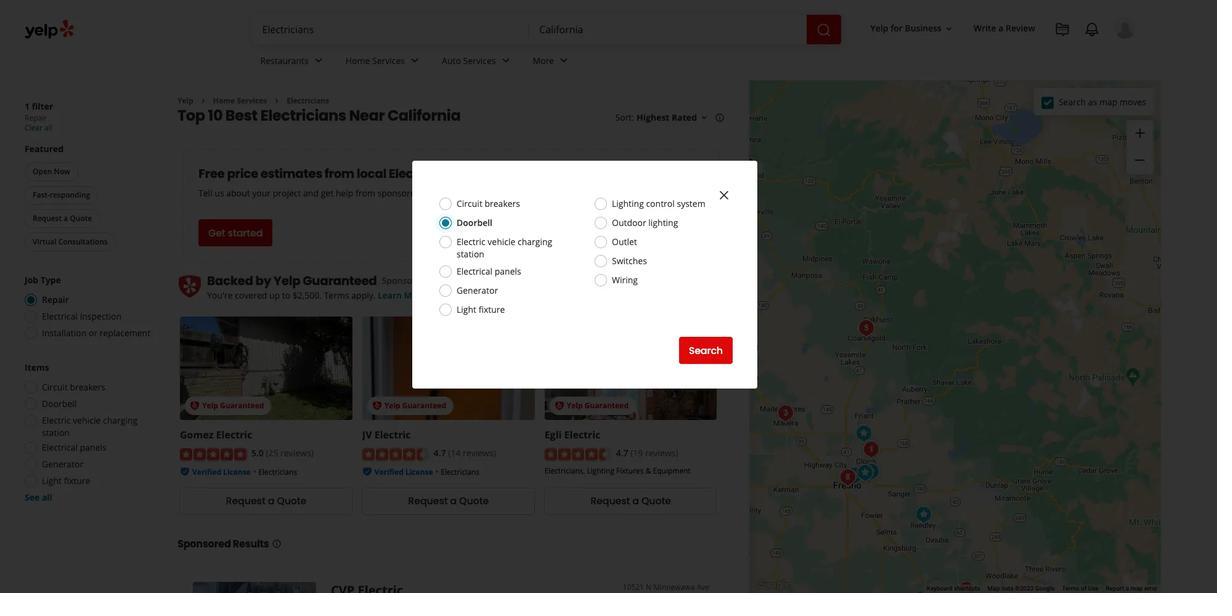 Task type: describe. For each thing, give the bounding box(es) containing it.
tell
[[198, 188, 212, 199]]

business
[[905, 22, 942, 34]]

cro handyman service welding & brazing image
[[842, 463, 867, 488]]

more inside "backed by yelp guaranteed sponsored you're covered up to $2,500. terms apply. learn more"
[[404, 290, 426, 302]]

local
[[357, 165, 386, 183]]

yelp for jv electric
[[384, 401, 400, 411]]

clear
[[25, 123, 42, 133]]

get started button
[[198, 220, 273, 247]]

electrical panels inside "option group"
[[42, 442, 106, 454]]

filter
[[32, 100, 53, 112]]

auto services
[[442, 55, 496, 66]]

verified for gomez
[[192, 467, 221, 478]]

about
[[226, 188, 250, 199]]

minnewawa
[[653, 582, 695, 593]]

yelp for egli electric
[[567, 401, 583, 411]]

circuit inside "option group"
[[42, 381, 68, 393]]

charging inside "option group"
[[103, 415, 138, 426]]

map for error
[[1131, 586, 1143, 592]]

free price estimates from local electricians image
[[586, 180, 648, 241]]

verified license button for gomez electric
[[192, 466, 251, 478]]

featured group
[[22, 143, 153, 254]]

request a quote for jv
[[408, 494, 489, 509]]

24 chevron down v2 image for auto services
[[498, 53, 513, 68]]

jv electric image
[[859, 460, 884, 484]]

electricians right 16 chevron right v2 image
[[287, 96, 329, 106]]

(19
[[631, 448, 643, 459]]

quote for gomez
[[277, 494, 306, 509]]

1 vertical spatial electrical
[[42, 311, 78, 322]]

doorbell inside "option group"
[[42, 398, 77, 410]]

verified license for jv electric
[[375, 467, 433, 478]]

help
[[336, 188, 353, 199]]

1 vertical spatial vehicle
[[73, 415, 101, 426]]

breakers inside "search" dialog
[[485, 198, 520, 210]]

search dialog
[[0, 0, 1217, 593]]

installation or replacement
[[42, 327, 150, 339]]

16 info v2 image
[[271, 539, 281, 549]]

jv electric link
[[362, 429, 411, 442]]

marks handyman service image
[[853, 461, 878, 486]]

guaranteed for egli electric
[[585, 401, 629, 411]]

up
[[269, 290, 280, 302]]

doorbell inside "search" dialog
[[457, 217, 492, 229]]

16 chevron right v2 image
[[272, 96, 282, 106]]

16 verified v2 image
[[362, 467, 372, 477]]

yelp guaranteed for jv electric
[[384, 401, 446, 411]]

equipment
[[653, 466, 691, 476]]

guaranteed for gomez electric
[[220, 401, 264, 411]]

keyboard
[[927, 586, 953, 592]]

us
[[215, 188, 224, 199]]

electrical panels inside "search" dialog
[[457, 266, 521, 277]]

to
[[282, 290, 290, 302]]

switches
[[612, 255, 647, 267]]

electricians link
[[287, 96, 329, 106]]

keyboard shortcuts button
[[927, 585, 980, 593]]

electrical inspection
[[42, 311, 121, 322]]

ocho 5 builders image
[[859, 439, 884, 464]]

24 chevron down v2 image for restaurants
[[311, 53, 326, 68]]

write a review link
[[969, 18, 1040, 40]]

all inside "option group"
[[42, 492, 52, 504]]

gomez
[[180, 429, 214, 442]]

or
[[89, 327, 97, 339]]

©2023
[[1015, 586, 1034, 592]]

sort:
[[615, 112, 634, 124]]

yelp for business button
[[866, 18, 959, 40]]

open now
[[33, 166, 70, 177]]

verified for jv
[[375, 467, 404, 478]]

map data ©2023 google
[[988, 586, 1055, 592]]

4.7 (14 reviews)
[[434, 448, 496, 459]]

outdoor lighting
[[612, 217, 678, 229]]

license for jv electric
[[405, 467, 433, 478]]

yelp guaranteed
[[274, 273, 377, 290]]

electric for egli electric
[[564, 429, 601, 442]]

a for egli's request a quote button
[[633, 494, 639, 509]]

free price estimates from local electricians tell us about your project and get help from sponsored businesses.
[[198, 165, 469, 199]]

a right the report
[[1126, 586, 1129, 592]]

zoom in image
[[1133, 126, 1148, 140]]

16 chevron down v2 image
[[944, 24, 954, 34]]

2 horizontal spatial services
[[463, 55, 496, 66]]

yelp left 16 chevron right v2 icon
[[177, 96, 193, 106]]

error
[[1144, 586, 1157, 592]]

google
[[1035, 586, 1055, 592]]

request for jv electric
[[408, 494, 448, 509]]

egli electric link
[[545, 429, 601, 442]]

1 horizontal spatial services
[[372, 55, 405, 66]]

sponsored
[[377, 188, 420, 199]]

request for gomez electric
[[226, 494, 265, 509]]

$2,500.
[[293, 290, 322, 302]]

a for write a review link
[[999, 22, 1004, 34]]

yelp guaranteed link for egli electric
[[545, 317, 717, 421]]

light fixture inside "option group"
[[42, 475, 90, 487]]

panels inside "option group"
[[80, 442, 106, 454]]

repair inside "option group"
[[42, 294, 69, 306]]

covered
[[235, 290, 267, 302]]

zoom out image
[[1133, 153, 1148, 168]]

charging inside "search" dialog
[[518, 236, 552, 248]]

see all
[[25, 492, 52, 504]]

project
[[273, 188, 301, 199]]

sponsored inside "backed by yelp guaranteed sponsored you're covered up to $2,500. terms apply. learn more"
[[382, 275, 426, 287]]

get
[[321, 188, 333, 199]]

map region
[[735, 52, 1217, 593]]

option group containing job type
[[21, 274, 153, 343]]

light fixture inside "search" dialog
[[457, 304, 505, 316]]

yelp guaranteed link for gomez electric
[[180, 317, 352, 421]]

option group containing items
[[21, 362, 153, 504]]

request a quote for gomez
[[226, 494, 306, 509]]

terms of use link
[[1062, 586, 1099, 592]]

egli electric
[[545, 429, 601, 442]]

see all button
[[25, 492, 52, 504]]

business categories element
[[251, 44, 1136, 80]]

light inside "option group"
[[42, 475, 62, 487]]

fast-responding
[[33, 190, 90, 200]]

learn more link
[[378, 290, 426, 302]]

home services inside business categories element
[[346, 55, 405, 66]]

sponsored results
[[177, 537, 269, 551]]

as
[[1088, 96, 1097, 108]]

backed by yelp guaranteed sponsored you're covered up to $2,500. terms apply. learn more
[[207, 273, 426, 302]]

top 10 best electricians near california
[[177, 106, 461, 126]]

learn
[[378, 290, 402, 302]]

10
[[208, 106, 223, 126]]

request a quote button for egli
[[545, 488, 717, 515]]

24 chevron down v2 image for home services
[[407, 53, 422, 68]]

0 horizontal spatial home services link
[[213, 96, 267, 106]]

get started
[[208, 226, 263, 240]]

yelp inside yelp for business button
[[871, 22, 888, 34]]

fast-
[[33, 190, 50, 200]]

and
[[303, 188, 319, 199]]

yelp guaranteed for gomez electric
[[202, 401, 264, 411]]

of
[[1081, 586, 1087, 592]]

request for egli electric
[[591, 494, 630, 509]]

request a quote for egli
[[591, 494, 671, 509]]

egli electric image
[[911, 503, 936, 528]]

request a quote button down fast-responding button
[[25, 210, 100, 228]]

generator inside "search" dialog
[[457, 285, 498, 296]]

fast-responding button
[[25, 186, 98, 205]]

businesses.
[[423, 188, 469, 199]]

fraser construction image
[[859, 438, 884, 462]]

electric inside "option group"
[[42, 415, 71, 426]]

quote for egli
[[642, 494, 671, 509]]

restaurants link
[[251, 44, 336, 80]]

panels inside "search" dialog
[[495, 266, 521, 277]]

reviews) for jv electric
[[463, 448, 496, 459]]

0 vertical spatial home services link
[[336, 44, 432, 80]]

a for request a quote button related to jv
[[450, 494, 457, 509]]

shortcuts
[[954, 586, 980, 592]]

data
[[1001, 586, 1014, 592]]

0 horizontal spatial services
[[237, 96, 267, 106]]

now
[[54, 166, 70, 177]]

featured
[[25, 143, 64, 155]]

fixture inside "option group"
[[64, 475, 90, 487]]

light inside "search" dialog
[[457, 304, 476, 316]]

ave
[[697, 582, 709, 593]]

search for search as map moves
[[1059, 96, 1086, 108]]

electrical inside "search" dialog
[[457, 266, 492, 277]]

campanella electric image
[[854, 316, 879, 341]]

electricians down "4.7 (14 reviews)"
[[441, 467, 479, 478]]

n
[[646, 582, 651, 593]]

24 chevron down v2 image
[[557, 53, 571, 68]]

1 vertical spatial lighting
[[587, 466, 614, 476]]

1 horizontal spatial terms
[[1062, 586, 1079, 592]]

1
[[25, 100, 30, 112]]

virtual consultations button
[[25, 233, 116, 251]]

search button
[[679, 337, 733, 364]]

2 vertical spatial electrical
[[42, 442, 78, 454]]



Task type: vqa. For each thing, say whether or not it's contained in the screenshot.
Google 'image'
yes



Task type: locate. For each thing, give the bounding box(es) containing it.
2 horizontal spatial yelp guaranteed link
[[545, 317, 717, 421]]

10521 n minnewawa ave
[[623, 582, 709, 593]]

electric vehicle charging station inside "option group"
[[42, 415, 138, 439]]

system
[[677, 198, 705, 210]]

1 horizontal spatial map
[[1131, 586, 1143, 592]]

electric down businesses.
[[457, 236, 485, 248]]

16 yelp guaranteed v2 image for gomez
[[190, 401, 200, 411]]

breakers down or
[[70, 381, 105, 393]]

price
[[227, 165, 258, 183]]

quote up 16 info v2 image
[[277, 494, 306, 509]]

sandhu technologies image
[[954, 578, 979, 593]]

1 vertical spatial station
[[42, 427, 70, 439]]

16 info v2 image
[[715, 113, 725, 123]]

24 chevron down v2 image inside auto services link
[[498, 53, 513, 68]]

pine mountian lake electric image
[[735, 153, 760, 178]]

4.7 star rating image for egli electric
[[545, 449, 611, 461]]

gomez electric link
[[180, 429, 252, 442]]

yelp up the "jv electric"
[[384, 401, 400, 411]]

report
[[1106, 586, 1124, 592]]

inspection
[[80, 311, 121, 322]]

24 chevron down v2 image right auto services
[[498, 53, 513, 68]]

16 yelp guaranteed v2 image
[[554, 401, 564, 411]]

home services link
[[336, 44, 432, 80], [213, 96, 267, 106]]

0 horizontal spatial sponsored
[[177, 537, 231, 551]]

0 vertical spatial terms
[[324, 290, 349, 302]]

gomez electric
[[180, 429, 252, 442]]

1 vertical spatial repair
[[42, 294, 69, 306]]

pie fuerza image
[[836, 465, 860, 490]]

quote for jv
[[459, 494, 489, 509]]

1 verified license button from the left
[[192, 466, 251, 478]]

search for search
[[689, 344, 723, 358]]

services right auto
[[463, 55, 496, 66]]

1 vertical spatial light fixture
[[42, 475, 90, 487]]

0 vertical spatial station
[[457, 248, 484, 260]]

search inside button
[[689, 344, 723, 358]]

0 horizontal spatial guaranteed
[[220, 401, 264, 411]]

yelp for gomez electric
[[202, 401, 218, 411]]

(25
[[266, 448, 278, 459]]

yelp up gomez electric link
[[202, 401, 218, 411]]

outdoor
[[612, 217, 646, 229]]

24 chevron down v2 image left auto
[[407, 53, 422, 68]]

results
[[233, 537, 269, 551]]

0 vertical spatial electrical panels
[[457, 266, 521, 277]]

best
[[225, 106, 258, 126]]

home right 16 chevron right v2 icon
[[213, 96, 235, 106]]

estimates
[[260, 165, 322, 183]]

a right "write"
[[999, 22, 1004, 34]]

verified license button
[[192, 466, 251, 478], [375, 466, 433, 478]]

electricians, lighting fixtures & equipment
[[545, 466, 691, 476]]

quote inside the "featured" group
[[70, 213, 92, 224]]

1 vertical spatial panels
[[80, 442, 106, 454]]

reviews) for egli electric
[[645, 448, 678, 459]]

verified down '5 star rating' image at the left bottom
[[192, 467, 221, 478]]

keyboard shortcuts
[[927, 586, 980, 592]]

2 reviews) from the left
[[463, 448, 496, 459]]

license down the "jv electric"
[[405, 467, 433, 478]]

repair down filter
[[25, 113, 47, 123]]

1 horizontal spatial license
[[405, 467, 433, 478]]

breakers right businesses.
[[485, 198, 520, 210]]

0 vertical spatial repair
[[25, 113, 47, 123]]

4.7 for egli electric
[[616, 448, 628, 459]]

2 horizontal spatial yelp guaranteed
[[567, 401, 629, 411]]

home services link left 16 chevron right v2 image
[[213, 96, 267, 106]]

1 horizontal spatial charging
[[518, 236, 552, 248]]

1 vertical spatial search
[[689, 344, 723, 358]]

1 vertical spatial light
[[42, 475, 62, 487]]

16 verified v2 image
[[180, 467, 190, 477]]

1 horizontal spatial from
[[356, 188, 375, 199]]

generator
[[457, 285, 498, 296], [42, 459, 83, 470]]

3 reviews) from the left
[[645, 448, 678, 459]]

3 yelp guaranteed from the left
[[567, 401, 629, 411]]

1 horizontal spatial search
[[1059, 96, 1086, 108]]

home services link up near
[[336, 44, 432, 80]]

doorbell down businesses.
[[457, 217, 492, 229]]

vehicle
[[488, 236, 515, 248], [73, 415, 101, 426]]

1 verified license from the left
[[192, 467, 251, 478]]

1 vertical spatial home services
[[213, 96, 267, 106]]

2 verified from the left
[[375, 467, 404, 478]]

guaranteed up jv electric link
[[402, 401, 446, 411]]

yelp guaranteed link for jv electric
[[362, 317, 535, 421]]

0 vertical spatial search
[[1059, 96, 1086, 108]]

apply.
[[351, 290, 376, 302]]

request down electricians, lighting fixtures & equipment
[[591, 494, 630, 509]]

vehicle inside "search" dialog
[[488, 236, 515, 248]]

map for moves
[[1099, 96, 1118, 108]]

electric up '5 star rating' image at the left bottom
[[216, 429, 252, 442]]

0 horizontal spatial search
[[689, 344, 723, 358]]

1 vertical spatial fixture
[[64, 475, 90, 487]]

1 16 yelp guaranteed v2 image from the left
[[190, 401, 200, 411]]

review
[[1006, 22, 1035, 34]]

0 horizontal spatial circuit breakers
[[42, 381, 105, 393]]

1 vertical spatial circuit breakers
[[42, 381, 105, 393]]

open now button
[[25, 163, 78, 181]]

electricians up businesses.
[[389, 165, 460, 183]]

open
[[33, 166, 52, 177]]

job
[[25, 274, 38, 286]]

electric down items
[[42, 415, 71, 426]]

wiring
[[612, 274, 638, 286]]

2 16 yelp guaranteed v2 image from the left
[[372, 401, 382, 411]]

verified
[[192, 467, 221, 478], [375, 467, 404, 478]]

terms left of
[[1062, 586, 1079, 592]]

option group
[[21, 274, 153, 343], [21, 362, 153, 504]]

16 yelp guaranteed v2 image for jv
[[372, 401, 382, 411]]

2 yelp guaranteed from the left
[[384, 401, 446, 411]]

1 vertical spatial sponsored
[[177, 537, 231, 551]]

1 horizontal spatial sponsored
[[382, 275, 426, 287]]

0 vertical spatial circuit
[[457, 198, 482, 210]]

you're
[[207, 290, 233, 302]]

virtual
[[33, 237, 56, 247]]

16 yelp guaranteed v2 image up gomez
[[190, 401, 200, 411]]

0 vertical spatial breakers
[[485, 198, 520, 210]]

auto
[[442, 55, 461, 66]]

home up near
[[346, 55, 370, 66]]

quote up consultations
[[70, 213, 92, 224]]

map
[[988, 586, 1000, 592]]

repair down type
[[42, 294, 69, 306]]

0 vertical spatial electrical
[[457, 266, 492, 277]]

more inside business categories element
[[533, 55, 554, 66]]

1 vertical spatial option group
[[21, 362, 153, 504]]

0 vertical spatial light
[[457, 304, 476, 316]]

2 4.7 from the left
[[616, 448, 628, 459]]

16 yelp guaranteed v2 image up the "jv electric"
[[372, 401, 382, 411]]

3 yelp guaranteed link from the left
[[545, 317, 717, 421]]

1 vertical spatial map
[[1131, 586, 1143, 592]]

terms
[[324, 290, 349, 302], [1062, 586, 1079, 592]]

verified license for gomez electric
[[192, 467, 251, 478]]

verified right 16 verified v2 image
[[375, 467, 404, 478]]

24 chevron down v2 image
[[311, 53, 326, 68], [407, 53, 422, 68], [498, 53, 513, 68]]

1 horizontal spatial home services link
[[336, 44, 432, 80]]

10521
[[623, 582, 644, 593]]

request a quote down fixtures
[[591, 494, 671, 509]]

yelp
[[871, 22, 888, 34], [177, 96, 193, 106], [202, 401, 218, 411], [384, 401, 400, 411], [567, 401, 583, 411]]

1 4.7 from the left
[[434, 448, 446, 459]]

license for gomez electric
[[223, 467, 251, 478]]

yelp guaranteed up the "jv electric"
[[384, 401, 446, 411]]

0 horizontal spatial from
[[325, 165, 354, 183]]

0 horizontal spatial doorbell
[[42, 398, 77, 410]]

write a review
[[974, 22, 1035, 34]]

fixture inside "search" dialog
[[479, 304, 505, 316]]

1 horizontal spatial yelp guaranteed link
[[362, 317, 535, 421]]

more left 24 chevron down v2 icon
[[533, 55, 554, 66]]

a
[[999, 22, 1004, 34], [64, 213, 68, 224], [268, 494, 274, 509], [450, 494, 457, 509], [633, 494, 639, 509], [1126, 586, 1129, 592]]

request up "results"
[[226, 494, 265, 509]]

0 vertical spatial all
[[44, 123, 52, 133]]

0 horizontal spatial map
[[1099, 96, 1118, 108]]

light
[[457, 304, 476, 316], [42, 475, 62, 487]]

1 horizontal spatial fixture
[[479, 304, 505, 316]]

for
[[891, 22, 903, 34]]

home services left 16 chevron right v2 image
[[213, 96, 267, 106]]

guaranteed up gomez electric link
[[220, 401, 264, 411]]

services
[[372, 55, 405, 66], [463, 55, 496, 66], [237, 96, 267, 106]]

items
[[25, 362, 49, 373]]

1 yelp guaranteed from the left
[[202, 401, 264, 411]]

request down "4.7 (14 reviews)"
[[408, 494, 448, 509]]

1 horizontal spatial home services
[[346, 55, 405, 66]]

map left error
[[1131, 586, 1143, 592]]

24 chevron down v2 image right the 'restaurants'
[[311, 53, 326, 68]]

16 chevron right v2 image
[[198, 96, 208, 106]]

verified license right 16 verified v2 image
[[375, 467, 433, 478]]

4.7 star rating image down the "jv electric"
[[362, 449, 429, 461]]

verified license
[[192, 467, 251, 478], [375, 467, 433, 478]]

electric vehicle charging station
[[457, 236, 552, 260], [42, 415, 138, 439]]

2 4.7 star rating image from the left
[[545, 449, 611, 461]]

group
[[1127, 120, 1154, 174]]

4.7 star rating image down egli electric
[[545, 449, 611, 461]]

request a quote down fast-responding button
[[33, 213, 92, 224]]

1 horizontal spatial 4.7
[[616, 448, 628, 459]]

1 horizontal spatial circuit
[[457, 198, 482, 210]]

close image
[[717, 188, 732, 203]]

4.7 for jv electric
[[434, 448, 446, 459]]

request a quote up 16 info v2 image
[[226, 494, 306, 509]]

1 option group from the top
[[21, 274, 153, 343]]

yelp guaranteed for egli electric
[[567, 401, 629, 411]]

0 horizontal spatial panels
[[80, 442, 106, 454]]

3 guaranteed from the left
[[585, 401, 629, 411]]

lighting inside "search" dialog
[[612, 198, 644, 210]]

station
[[457, 248, 484, 260], [42, 427, 70, 439]]

2 verified license from the left
[[375, 467, 433, 478]]

breakers inside "option group"
[[70, 381, 105, 393]]

verified license down '5 star rating' image at the left bottom
[[192, 467, 251, 478]]

free
[[198, 165, 225, 183]]

all inside 1 filter repair clear all
[[44, 123, 52, 133]]

1 horizontal spatial 24 chevron down v2 image
[[407, 53, 422, 68]]

0 vertical spatial lighting
[[612, 198, 644, 210]]

lighting
[[612, 198, 644, 210], [587, 466, 614, 476]]

circuit breakers inside "option group"
[[42, 381, 105, 393]]

services left 16 chevron right v2 image
[[237, 96, 267, 106]]

2 horizontal spatial reviews)
[[645, 448, 678, 459]]

0 vertical spatial home services
[[346, 55, 405, 66]]

reviews) for gomez electric
[[281, 448, 314, 459]]

request a quote button for jv
[[362, 488, 535, 515]]

started
[[228, 226, 263, 240]]

yelp left for
[[871, 22, 888, 34]]

2 option group from the top
[[21, 362, 153, 504]]

request up virtual
[[33, 213, 62, 224]]

1 vertical spatial terms
[[1062, 586, 1079, 592]]

terms inside "backed by yelp guaranteed sponsored you're covered up to $2,500. terms apply. learn more"
[[324, 290, 349, 302]]

a up 16 info v2 image
[[268, 494, 274, 509]]

1 vertical spatial generator
[[42, 459, 83, 470]]

1 vertical spatial home
[[213, 96, 235, 106]]

quote down the &
[[642, 494, 671, 509]]

1 guaranteed from the left
[[220, 401, 264, 411]]

electricians
[[287, 96, 329, 106], [260, 106, 346, 126], [389, 165, 460, 183], [258, 467, 297, 478], [441, 467, 479, 478]]

4.7 star rating image
[[362, 449, 429, 461], [545, 449, 611, 461]]

electricians down restaurants link
[[260, 106, 346, 126]]

yelp guaranteed right 16 yelp guaranteed v2 icon
[[567, 401, 629, 411]]

sponsored up learn more link
[[382, 275, 426, 287]]

0 horizontal spatial yelp guaranteed link
[[180, 317, 352, 421]]

electricians inside the free price estimates from local electricians tell us about your project and get help from sponsored businesses.
[[389, 165, 460, 183]]

0 horizontal spatial vehicle
[[73, 415, 101, 426]]

5.0 (25 reviews)
[[251, 448, 314, 459]]

request inside the "featured" group
[[33, 213, 62, 224]]

request a quote button for gomez
[[180, 488, 352, 515]]

1 vertical spatial home services link
[[213, 96, 267, 106]]

request a quote button down fixtures
[[545, 488, 717, 515]]

repair inside 1 filter repair clear all
[[25, 113, 47, 123]]

1 horizontal spatial breakers
[[485, 198, 520, 210]]

4.7 left "(14"
[[434, 448, 446, 459]]

guaranteed
[[220, 401, 264, 411], [402, 401, 446, 411], [585, 401, 629, 411]]

electric right egli
[[564, 429, 601, 442]]

1 horizontal spatial yelp guaranteed
[[384, 401, 446, 411]]

0 vertical spatial doorbell
[[457, 217, 492, 229]]

0 horizontal spatial electrical panels
[[42, 442, 106, 454]]

1 24 chevron down v2 image from the left
[[311, 53, 326, 68]]

request a quote inside the "featured" group
[[33, 213, 92, 224]]

projects image
[[1055, 22, 1070, 37]]

1 horizontal spatial verified license
[[375, 467, 433, 478]]

near
[[349, 106, 385, 126]]

1 filter repair clear all
[[25, 100, 53, 133]]

2 horizontal spatial guaranteed
[[585, 401, 629, 411]]

jv
[[362, 429, 372, 442]]

search image
[[816, 23, 831, 37]]

all right clear
[[44, 123, 52, 133]]

0 horizontal spatial more
[[404, 290, 426, 302]]

from up "help"
[[325, 165, 354, 183]]

verified license button right 16 verified v2 image
[[375, 466, 433, 478]]

2 verified license button from the left
[[375, 466, 433, 478]]

circuit breakers
[[457, 198, 520, 210], [42, 381, 105, 393]]

terms of use
[[1062, 586, 1099, 592]]

lighting up outdoor
[[612, 198, 644, 210]]

0 vertical spatial electric vehicle charging station
[[457, 236, 552, 260]]

request a quote button up 16 info v2 image
[[180, 488, 352, 515]]

your
[[252, 188, 271, 199]]

4.7 left (19
[[616, 448, 628, 459]]

a down fixtures
[[633, 494, 639, 509]]

1 license from the left
[[223, 467, 251, 478]]

panels
[[495, 266, 521, 277], [80, 442, 106, 454]]

2 yelp guaranteed link from the left
[[362, 317, 535, 421]]

license down '5 star rating' image at the left bottom
[[223, 467, 251, 478]]

0 vertical spatial vehicle
[[488, 236, 515, 248]]

electric inside "search" dialog
[[457, 236, 485, 248]]

0 horizontal spatial verified license
[[192, 467, 251, 478]]

cvp electric image
[[852, 422, 876, 446]]

1 reviews) from the left
[[281, 448, 314, 459]]

16 yelp guaranteed v2 image
[[190, 401, 200, 411], [372, 401, 382, 411]]

2 license from the left
[[405, 467, 433, 478]]

2 guaranteed from the left
[[402, 401, 446, 411]]

notifications image
[[1085, 22, 1099, 37]]

1 horizontal spatial electric vehicle charging station
[[457, 236, 552, 260]]

0 horizontal spatial circuit
[[42, 381, 68, 393]]

electric for gomez electric
[[216, 429, 252, 442]]

guaranteed for jv electric
[[402, 401, 446, 411]]

electric right the jv
[[375, 429, 411, 442]]

1 horizontal spatial light
[[457, 304, 476, 316]]

replacement
[[100, 327, 150, 339]]

verified license button for jv electric
[[375, 466, 433, 478]]

1 horizontal spatial 16 yelp guaranteed v2 image
[[372, 401, 382, 411]]

all right see
[[42, 492, 52, 504]]

a for request a quote button underneath fast-responding button
[[64, 213, 68, 224]]

clear all link
[[25, 123, 52, 133]]

1 vertical spatial from
[[356, 188, 375, 199]]

generator inside "option group"
[[42, 459, 83, 470]]

a inside group
[[64, 213, 68, 224]]

a down "(14"
[[450, 494, 457, 509]]

4.7
[[434, 448, 446, 459], [616, 448, 628, 459]]

station inside "search" dialog
[[457, 248, 484, 260]]

1 vertical spatial electrical panels
[[42, 442, 106, 454]]

station inside "option group"
[[42, 427, 70, 439]]

electrical
[[457, 266, 492, 277], [42, 311, 78, 322], [42, 442, 78, 454]]

0 vertical spatial map
[[1099, 96, 1118, 108]]

0 vertical spatial option group
[[21, 274, 153, 343]]

lighting left fixtures
[[587, 466, 614, 476]]

quote
[[70, 213, 92, 224], [277, 494, 306, 509], [459, 494, 489, 509], [642, 494, 671, 509]]

moves
[[1120, 96, 1146, 108]]

request
[[33, 213, 62, 224], [226, 494, 265, 509], [408, 494, 448, 509], [591, 494, 630, 509]]

0 horizontal spatial 4.7
[[434, 448, 446, 459]]

guaranteed up egli electric
[[585, 401, 629, 411]]

request a quote button down "(14"
[[362, 488, 535, 515]]

1 horizontal spatial panels
[[495, 266, 521, 277]]

reviews) right "(14"
[[463, 448, 496, 459]]

home services up near
[[346, 55, 405, 66]]

0 vertical spatial generator
[[457, 285, 498, 296]]

home inside business categories element
[[346, 55, 370, 66]]

quote down "4.7 (14 reviews)"
[[459, 494, 489, 509]]

gomez electric image
[[773, 401, 798, 426], [773, 401, 798, 426]]

1 verified from the left
[[192, 467, 221, 478]]

doorbell down items
[[42, 398, 77, 410]]

map right as
[[1099, 96, 1118, 108]]

4.7 (19 reviews)
[[616, 448, 678, 459]]

1 horizontal spatial light fixture
[[457, 304, 505, 316]]

yelp guaranteed
[[202, 401, 264, 411], [384, 401, 446, 411], [567, 401, 629, 411]]

all
[[44, 123, 52, 133], [42, 492, 52, 504]]

1 horizontal spatial generator
[[457, 285, 498, 296]]

5 star rating image
[[180, 449, 247, 461]]

24 chevron down v2 image inside restaurants link
[[311, 53, 326, 68]]

control
[[646, 198, 675, 210]]

1 vertical spatial doorbell
[[42, 398, 77, 410]]

1 horizontal spatial doorbell
[[457, 217, 492, 229]]

electric for jv electric
[[375, 429, 411, 442]]

request a quote down "(14"
[[408, 494, 489, 509]]

terms left apply.
[[324, 290, 349, 302]]

fixtures
[[616, 466, 644, 476]]

electric
[[457, 236, 485, 248], [42, 415, 71, 426], [216, 429, 252, 442], [375, 429, 411, 442], [564, 429, 601, 442]]

electric vehicle charging station inside "search" dialog
[[457, 236, 552, 260]]

yelp link
[[177, 96, 193, 106]]

sponsored left "results"
[[177, 537, 231, 551]]

yelp guaranteed up gomez electric link
[[202, 401, 264, 411]]

user actions element
[[861, 15, 1154, 91]]

0 horizontal spatial station
[[42, 427, 70, 439]]

0 horizontal spatial home services
[[213, 96, 267, 106]]

1 vertical spatial more
[[404, 290, 426, 302]]

use
[[1088, 586, 1099, 592]]

services up near
[[372, 55, 405, 66]]

google image
[[752, 577, 793, 593]]

reviews) right (25
[[281, 448, 314, 459]]

1 horizontal spatial home
[[346, 55, 370, 66]]

more right 'learn'
[[404, 290, 426, 302]]

yelp right 16 yelp guaranteed v2 icon
[[567, 401, 583, 411]]

a down fast-responding button
[[64, 213, 68, 224]]

1 4.7 star rating image from the left
[[362, 449, 429, 461]]

1 vertical spatial electric vehicle charging station
[[42, 415, 138, 439]]

3 24 chevron down v2 image from the left
[[498, 53, 513, 68]]

4.7 star rating image for jv electric
[[362, 449, 429, 461]]

consultations
[[58, 237, 108, 247]]

request a quote button
[[25, 210, 100, 228], [180, 488, 352, 515], [362, 488, 535, 515], [545, 488, 717, 515]]

reviews) up equipment
[[645, 448, 678, 459]]

1 horizontal spatial circuit breakers
[[457, 198, 520, 210]]

0 horizontal spatial 16 yelp guaranteed v2 image
[[190, 401, 200, 411]]

from down local
[[356, 188, 375, 199]]

a for gomez request a quote button
[[268, 494, 274, 509]]

electricians down '5.0 (25 reviews)' in the left of the page
[[258, 467, 297, 478]]

verified license button down '5 star rating' image at the left bottom
[[192, 466, 251, 478]]

&
[[646, 466, 651, 476]]

0 horizontal spatial home
[[213, 96, 235, 106]]

0 horizontal spatial fixture
[[64, 475, 90, 487]]

get
[[208, 226, 225, 240]]

5.0
[[251, 448, 264, 459]]

see
[[25, 492, 40, 504]]

0 horizontal spatial yelp guaranteed
[[202, 401, 264, 411]]

circuit breakers inside "search" dialog
[[457, 198, 520, 210]]

2 24 chevron down v2 image from the left
[[407, 53, 422, 68]]

0 horizontal spatial verified
[[192, 467, 221, 478]]

charging
[[518, 236, 552, 248], [103, 415, 138, 426]]

0 horizontal spatial light fixture
[[42, 475, 90, 487]]

circuit inside "search" dialog
[[457, 198, 482, 210]]

None search field
[[252, 15, 843, 44]]

0 vertical spatial from
[[325, 165, 354, 183]]

1 vertical spatial circuit
[[42, 381, 68, 393]]

search
[[1059, 96, 1086, 108], [689, 344, 723, 358]]

0 vertical spatial fixture
[[479, 304, 505, 316]]

1 horizontal spatial electrical panels
[[457, 266, 521, 277]]

1 yelp guaranteed link from the left
[[180, 317, 352, 421]]

lighting control system
[[612, 198, 705, 210]]

lighting
[[649, 217, 678, 229]]



